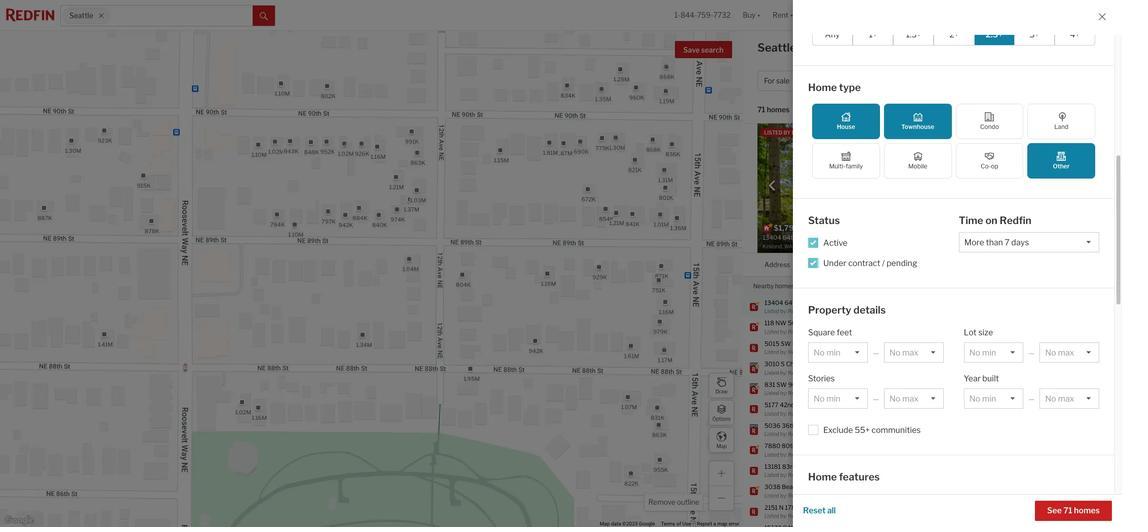 Task type: vqa. For each thing, say whether or not it's contained in the screenshot.
Available:
no



Task type: describe. For each thing, give the bounding box(es) containing it.
n beacon hill
[[827, 488, 864, 495]]

google
[[639, 522, 655, 527]]

13181 83rd ln s listed by: redfin
[[765, 463, 810, 479]]

park
[[853, 508, 866, 516]]

71 homes
[[758, 106, 790, 114]]

home features
[[809, 472, 880, 484]]

redfin for 13181 83rd ln s
[[789, 473, 804, 479]]

13 for $516
[[1057, 406, 1064, 413]]

listed for 118 nw 50th st
[[765, 329, 780, 335]]

photos button
[[1042, 107, 1083, 122]]

st for 118 nw 50th st
[[803, 320, 810, 327]]

1+ radio for any radio
[[836, 516, 857, 528]]

listed by redfin
[[764, 130, 811, 136]]

3010 s charlestown st listed by: redfin
[[765, 361, 830, 376]]

1.81m
[[543, 149, 558, 156]]

table
[[1085, 108, 1105, 118]]

871k
[[655, 273, 669, 280]]

2 vertical spatial 6
[[1057, 508, 1061, 516]]

lot for lot size
[[964, 328, 977, 338]]

days for $396
[[1065, 385, 1078, 393]]

5+ radio
[[919, 516, 940, 528]]

listed for 2151 n 178th st
[[765, 514, 780, 520]]

terms
[[661, 522, 676, 527]]

21
[[1057, 488, 1063, 495]]

on
[[941, 174, 949, 182]]

by: for 5036
[[781, 432, 787, 438]]

2+ radio
[[934, 24, 975, 45]]

1 vertical spatial 942k
[[529, 348, 544, 355]]

seaview
[[827, 344, 851, 352]]

days for $516
[[1065, 406, 1078, 413]]

troy lehman image
[[934, 132, 962, 160]]

0 vertical spatial city
[[1066, 44, 1082, 54]]

columbia city for 3010 s charlestown st
[[827, 365, 866, 372]]

822k
[[625, 481, 639, 488]]

days down op
[[994, 174, 1008, 182]]

st for 5015 sw dawson st
[[817, 340, 823, 348]]

2.5 for 1,530
[[958, 488, 967, 495]]

843k
[[284, 148, 299, 155]]

0 horizontal spatial 1.30m
[[65, 147, 81, 154]]

price inside button
[[820, 77, 837, 85]]

option group for home type
[[813, 104, 1096, 179]]

garage
[[809, 496, 836, 505]]

ne for 5036 36th ave ne
[[809, 422, 818, 430]]

meridian park
[[827, 508, 866, 516]]

868k for 868k 1.15m
[[646, 146, 661, 153]]

redfin for listed by redfin agent troy lehman
[[991, 132, 1013, 139]]

4 for 3.5
[[933, 344, 937, 352]]

by: for 13181
[[781, 473, 787, 479]]

1.21m for 1.21m
[[610, 219, 624, 227]]

118 nw 50th st listed by: redfin
[[765, 320, 810, 335]]

condo
[[981, 123, 999, 131]]

seattle for 831 sw 96th pl
[[827, 385, 847, 393]]

listed for 3010 s charlestown st
[[765, 370, 780, 376]]

1,820
[[984, 406, 1000, 413]]

agent
[[1014, 132, 1035, 139]]

751k
[[652, 287, 666, 294]]

5177 42nd ave s listed by: redfin
[[765, 402, 812, 417]]

redfin for 3010 s charlestown st
[[789, 370, 804, 376]]

redfin for 3038 beacon ave s
[[789, 493, 804, 499]]

2.5+
[[986, 30, 1003, 40]]

pool
[[964, 496, 981, 505]]

1-
[[675, 11, 681, 19]]

801k
[[659, 194, 673, 201]]

13181
[[765, 463, 781, 471]]

days for $522
[[1065, 488, 1078, 495]]

list box up 1,700
[[964, 343, 1024, 363]]

1 vertical spatial 6 days
[[1057, 344, 1076, 352]]

for sale
[[764, 77, 790, 85]]

land
[[1055, 123, 1069, 131]]

redfin for 13404 64th ter ne
[[789, 309, 804, 315]]

1 vertical spatial 3+ radio
[[878, 516, 898, 528]]

redfin for 5015 sw dawson st
[[789, 350, 804, 356]]

926k
[[355, 150, 370, 157]]

7880 80th pl se link
[[765, 443, 818, 451]]

3,960
[[984, 344, 1002, 352]]

887k
[[37, 215, 52, 222]]

1 vertical spatial active
[[824, 238, 848, 248]]

Co-op checkbox
[[956, 143, 1024, 179]]

year for year built
[[1032, 161, 1045, 168]]

size
[[1043, 174, 1055, 182]]

map region
[[0, 0, 829, 528]]

homes for 71
[[767, 106, 790, 114]]

5036 36th ave ne listed by: redfin
[[765, 422, 818, 438]]

71 inside see 71 homes button
[[1064, 507, 1073, 516]]

location
[[827, 261, 854, 269]]

0 vertical spatial price button
[[813, 71, 856, 91]]

s for 42nd
[[808, 402, 812, 409]]

2151 n 178th st listed by: redfin
[[765, 504, 809, 520]]

save
[[684, 46, 700, 54]]

favorite this home image for 13 days
[[1099, 403, 1111, 415]]

ne for 13404 64th ter ne
[[811, 299, 819, 307]]

error
[[729, 522, 740, 527]]

days down 21 days
[[1062, 508, 1076, 516]]

0 horizontal spatial 942k
[[339, 222, 353, 229]]

2 horizontal spatial 1.02m
[[338, 150, 354, 157]]

s for beacon
[[817, 484, 821, 491]]

1.01m
[[654, 221, 669, 228]]

features
[[839, 472, 880, 484]]

outline
[[677, 499, 700, 507]]

$1,690,000
[[873, 344, 907, 352]]

Multi-family checkbox
[[813, 143, 880, 179]]

Mobile checkbox
[[884, 143, 952, 179]]

by: for 3038
[[781, 493, 787, 499]]

1.61m
[[624, 353, 639, 360]]

836k
[[666, 150, 681, 158]]

Any radio
[[812, 516, 837, 528]]

terms of use
[[661, 522, 691, 527]]

13 days for $396
[[1057, 385, 1078, 393]]

672k
[[582, 196, 596, 203]]

by: for 13404
[[781, 309, 787, 315]]

3038 beacon ave s listed by: redfin
[[765, 484, 821, 499]]

exclude
[[824, 426, 853, 436]]

ridge
[[851, 324, 868, 331]]

homes inside button
[[1075, 507, 1100, 516]]

991k
[[405, 138, 419, 145]]

multi-
[[830, 163, 846, 170]]

phinney ridge
[[827, 324, 868, 331]]

960k
[[630, 94, 645, 101]]

home for home type
[[809, 81, 837, 94]]

type for home type
[[839, 81, 861, 94]]

1-844-759-7732
[[675, 11, 731, 19]]

Condo checkbox
[[956, 104, 1024, 139]]

data
[[611, 522, 621, 527]]

1 vertical spatial 1.10m
[[252, 151, 267, 158]]

1,830
[[984, 385, 1000, 393]]

home type
[[809, 81, 861, 94]]

sale
[[777, 77, 790, 85]]

st for 3010 s charlestown st
[[824, 361, 830, 368]]

list box down '$522'
[[964, 510, 1100, 528]]

a
[[714, 522, 716, 527]]

5177 42nd ave s link
[[765, 402, 818, 410]]

5015 sw dawson st link
[[765, 340, 823, 349]]

redfin for 2151 n 178th st
[[789, 514, 804, 520]]

804k
[[456, 281, 471, 289]]

by: for 7880
[[781, 452, 787, 458]]

remove
[[649, 499, 676, 507]]

$899,000
[[873, 365, 903, 372]]

redfin for 831 sw 96th pl
[[789, 391, 804, 397]]

3+ radio containing 3+
[[1015, 24, 1055, 45]]

— for year built
[[1029, 395, 1035, 404]]

option group containing any
[[813, 24, 1096, 45]]

days for $427
[[1062, 344, 1076, 352]]

s for 83rd
[[806, 463, 810, 471]]

$355
[[1026, 508, 1041, 516]]

map for map data ©2023 google
[[600, 522, 610, 527]]

5015
[[765, 340, 780, 348]]

columbia for 5177 42nd ave s
[[827, 406, 854, 413]]

other
[[1053, 163, 1070, 170]]

favorite this home image for $529
[[1099, 362, 1111, 374]]

year built
[[964, 374, 1000, 384]]

city guide link
[[1066, 43, 1107, 55]]

google image
[[3, 515, 36, 528]]

2+ radio
[[857, 516, 878, 528]]

831 sw 96th pl link
[[765, 381, 818, 390]]

ter
[[800, 299, 809, 307]]

exclude 55+ communities
[[824, 426, 921, 436]]

0 vertical spatial 6 days
[[989, 174, 1008, 182]]

1.03m
[[410, 197, 426, 204]]

square feet
[[809, 328, 853, 338]]

7880 80th pl se listed by: redfin
[[765, 443, 812, 458]]

see 71 homes
[[1048, 507, 1100, 516]]

save search
[[684, 46, 724, 54]]

by
[[983, 132, 989, 139]]

year for year built
[[964, 374, 981, 384]]

photo of 13404 64th ter ne, kirkland, wa 98034 image
[[758, 124, 933, 253]]

0 vertical spatial n
[[827, 488, 831, 495]]

118 nw 50th st link
[[765, 320, 818, 328]]

pending
[[887, 259, 918, 268]]

844-
[[681, 11, 697, 19]]

homes for nearby
[[776, 282, 795, 290]]

redfin for 118 nw 50th st
[[789, 329, 804, 335]]

bryant
[[827, 426, 846, 434]]

— for square feet
[[873, 349, 879, 358]]

2 vertical spatial 6 days
[[1057, 508, 1076, 516]]

nearby
[[754, 282, 774, 290]]

map
[[718, 522, 728, 527]]

13 for $396
[[1057, 385, 1064, 393]]

0 vertical spatial 6
[[989, 174, 993, 182]]

0 vertical spatial seattle
[[69, 11, 93, 20]]

option group for garage spots
[[812, 516, 940, 528]]

759-
[[697, 11, 714, 19]]

report a map error
[[697, 522, 740, 527]]

4+ radio
[[898, 516, 919, 528]]

list box right $516
[[1040, 389, 1100, 409]]



Task type: locate. For each thing, give the bounding box(es) containing it.
ave for 42nd
[[796, 402, 807, 409]]

1.95m
[[464, 376, 480, 383]]

868k
[[660, 73, 675, 80], [646, 146, 661, 153]]

— up $516
[[1029, 395, 1035, 404]]

st inside 5015 sw dawson st listed by: redfin
[[817, 340, 823, 348]]

71 up listed
[[758, 106, 766, 114]]

active
[[1081, 188, 1099, 196], [824, 238, 848, 248]]

homes left that
[[776, 282, 795, 290]]

0 vertical spatial 2.5
[[958, 385, 967, 393]]

sw inside 5015 sw dawson st listed by: redfin
[[781, 340, 791, 348]]

listed for 5015 sw dawson st
[[765, 350, 780, 356]]

House checkbox
[[813, 104, 880, 139]]

ave right 36th
[[797, 422, 808, 430]]

9 by: from the top
[[781, 473, 787, 479]]

listed for 13404 64th ter ne
[[765, 309, 780, 315]]

1.31m
[[658, 177, 673, 184]]

0 vertical spatial option group
[[813, 24, 1096, 45]]

redfin inside '13181 83rd ln s listed by: redfin'
[[789, 473, 804, 479]]

4+ radio
[[1055, 24, 1096, 45]]

st inside the 2151 n 178th st listed by: redfin
[[803, 504, 809, 512]]

11 by: from the top
[[781, 514, 787, 520]]

redfin inside 3038 beacon ave s listed by: redfin
[[789, 493, 804, 499]]

communities
[[872, 426, 921, 436]]

ave inside 5036 36th ave ne listed by: redfin
[[797, 422, 808, 430]]

1 horizontal spatial map
[[717, 444, 727, 450]]

home up garage
[[809, 472, 837, 484]]

by: inside 3010 s charlestown st listed by: redfin
[[781, 370, 787, 376]]

1.5+ radio
[[894, 24, 934, 45]]

1+ radio
[[853, 24, 894, 45], [836, 516, 857, 528]]

3038
[[765, 484, 781, 491]]

1 vertical spatial 2.5
[[958, 488, 967, 495]]

6 days down 21 days
[[1057, 508, 1076, 516]]

$/sq. ft.
[[941, 161, 964, 168]]

market insights link
[[996, 33, 1056, 55]]

0 horizontal spatial price button
[[813, 71, 856, 91]]

listed down 3010
[[765, 370, 780, 376]]

redfin for 5177 42nd ave s
[[789, 411, 804, 417]]

map for map
[[717, 444, 727, 450]]

6 down the co-op
[[989, 174, 993, 182]]

2151
[[765, 504, 778, 512]]

0 vertical spatial 868k
[[660, 73, 675, 80]]

1 vertical spatial favorite this home image
[[1099, 485, 1111, 497]]

pl inside 7880 80th pl se listed by: redfin
[[798, 443, 803, 450]]

13181 83rd ln s link
[[765, 463, 818, 472]]

details for view details
[[1073, 238, 1095, 246]]

s inside '13181 83rd ln s listed by: redfin'
[[806, 463, 810, 471]]

time
[[959, 215, 984, 227]]

favorite button checkbox
[[913, 126, 930, 143]]

by: down 831 sw 96th pl link
[[781, 391, 787, 397]]

2.5+ radio
[[974, 24, 1015, 45]]

178th
[[785, 504, 802, 512]]

st inside 3010 s charlestown st listed by: redfin
[[824, 361, 830, 368]]

1.21m inside the 1.21m 1.37m
[[389, 183, 404, 190]]

0 vertical spatial details
[[1073, 238, 1095, 246]]

0 vertical spatial ne
[[811, 299, 819, 307]]

2 favorite this home image from the top
[[1099, 403, 1111, 415]]

listed inside 831 sw 96th pl listed by: redfin
[[765, 391, 780, 397]]

ne right ter on the right of the page
[[811, 299, 819, 307]]

1 vertical spatial pl
[[798, 443, 803, 450]]

0 horizontal spatial year
[[964, 374, 981, 384]]

7880
[[765, 443, 781, 450]]

by: for 118
[[781, 329, 787, 335]]

type down 1,530
[[983, 496, 1000, 505]]

redfin for listed by redfin
[[792, 130, 811, 136]]

columbia city for 5177 42nd ave s
[[827, 406, 866, 413]]

ne inside 13404 64th ter ne listed by: redfin
[[811, 299, 819, 307]]

1 vertical spatial lot
[[964, 328, 977, 338]]

3 favorite this home image from the top
[[1099, 505, 1111, 517]]

1 columbia city from the top
[[827, 365, 866, 372]]

columbia city
[[827, 365, 866, 372], [827, 406, 866, 413]]

1 vertical spatial 13 days
[[1057, 406, 1078, 413]]

868k up 1.19m
[[660, 73, 675, 80]]

4,090
[[984, 324, 1002, 331]]

st down square
[[817, 340, 823, 348]]

list box down "stories"
[[809, 389, 868, 409]]

redfin up lehman
[[991, 132, 1013, 139]]

1 favorite this home image from the top
[[1099, 341, 1111, 353]]

map inside button
[[717, 444, 727, 450]]

list box
[[959, 232, 1100, 253], [809, 343, 868, 363], [884, 343, 944, 363], [964, 343, 1024, 363], [1040, 343, 1100, 363], [809, 389, 868, 409], [884, 389, 944, 409], [964, 389, 1024, 409], [1040, 389, 1100, 409], [964, 510, 1100, 528]]

2.5
[[958, 385, 967, 393], [958, 488, 967, 495]]

st right 178th
[[803, 504, 809, 512]]

1 vertical spatial 13
[[1057, 406, 1064, 413]]

view details
[[1055, 238, 1095, 246]]

13 right $396
[[1057, 385, 1064, 393]]

s inside 3038 beacon ave s listed by: redfin
[[817, 484, 821, 491]]

redfin down 7880 80th pl se link
[[789, 452, 804, 458]]

821k
[[628, 167, 642, 174]]

listed down 7880
[[765, 452, 780, 458]]

$529
[[1026, 365, 1041, 372]]

0 vertical spatial 1.21m
[[389, 183, 404, 190]]

s up garage
[[817, 484, 821, 491]]

2 4 from the top
[[933, 385, 937, 393]]

10 by: from the top
[[781, 493, 787, 499]]

1 vertical spatial favorite this home image
[[1099, 403, 1111, 415]]

1 horizontal spatial beacon
[[833, 488, 854, 495]]

3.5 down lot size
[[958, 344, 968, 352]]

list box down feet
[[809, 343, 868, 363]]

0 vertical spatial lot
[[1032, 174, 1042, 182]]

home
[[809, 81, 837, 94], [809, 472, 837, 484]]

1 horizontal spatial n
[[827, 488, 831, 495]]

favorite button image
[[913, 126, 930, 143]]

lot size
[[964, 328, 994, 338]]

point
[[850, 303, 865, 311]]

4 for 2.5
[[933, 385, 937, 393]]

2 vertical spatial option group
[[812, 516, 940, 528]]

seattle left remove seattle icon
[[69, 11, 93, 20]]

4 by: from the top
[[781, 370, 787, 376]]

city for 1,820
[[855, 406, 866, 413]]

home up :
[[809, 81, 837, 94]]

by: inside 5015 sw dawson st listed by: redfin
[[781, 350, 787, 356]]

0 vertical spatial 863k
[[411, 159, 426, 166]]

1 vertical spatial 6
[[1057, 344, 1061, 352]]

columbia city up exclude
[[827, 406, 866, 413]]

favorite this home image
[[1099, 362, 1111, 374], [1099, 485, 1111, 497], [1099, 505, 1111, 517]]

listed inside 118 nw 50th st listed by: redfin
[[765, 329, 780, 335]]

remove seattle image
[[98, 13, 104, 19]]

1 vertical spatial 4
[[933, 385, 937, 393]]

0.4 acres
[[1071, 174, 1099, 182]]

st right 50th
[[803, 320, 810, 327]]

1 horizontal spatial 942k
[[529, 348, 544, 355]]

listed inside 5177 42nd ave s listed by: redfin
[[765, 411, 780, 417]]

1.04m
[[403, 266, 419, 273]]

listed inside listed by redfin agent troy lehman
[[964, 132, 981, 139]]

on
[[986, 215, 998, 227]]

by: down the 42nd
[[781, 411, 787, 417]]

redfin for 5036 36th ave ne
[[789, 432, 804, 438]]

2 columbia from the top
[[827, 406, 854, 413]]

listed inside 7880 80th pl se listed by: redfin
[[765, 452, 780, 458]]

2 vertical spatial favorite this home image
[[1099, 505, 1111, 517]]

1 horizontal spatial 863k
[[652, 432, 667, 439]]

days right 21
[[1065, 488, 1078, 495]]

13 right $516
[[1057, 406, 1064, 413]]

0 horizontal spatial map
[[600, 522, 610, 527]]

by: inside 7880 80th pl se listed by: redfin
[[781, 452, 787, 458]]

redfin for 7880 80th pl se
[[789, 452, 804, 458]]

0 vertical spatial 1+ radio
[[853, 24, 894, 45]]

redfin down 13181 83rd ln s link
[[789, 473, 804, 479]]

beacon inside 3038 beacon ave s listed by: redfin
[[782, 484, 804, 491]]

784k
[[270, 221, 285, 228]]

by: inside 13404 64th ter ne listed by: redfin
[[781, 309, 787, 315]]

1 13 from the top
[[1057, 385, 1064, 393]]

863k down 831k
[[652, 432, 667, 439]]

st for 2151 n 178th st
[[803, 504, 809, 512]]

Any radio
[[813, 24, 853, 45]]

0 horizontal spatial 863k
[[411, 159, 426, 166]]

2 vertical spatial city
[[855, 406, 866, 413]]

Other checkbox
[[1028, 143, 1096, 179]]

details right the view
[[1073, 238, 1095, 246]]

recommended
[[820, 106, 872, 114]]

1.41m
[[98, 341, 113, 348]]

by: for 831
[[781, 391, 787, 397]]

3010
[[765, 361, 780, 368]]

details inside button
[[1073, 238, 1095, 246]]

lot for lot size
[[1032, 174, 1042, 182]]

by: inside the 2151 n 178th st listed by: redfin
[[781, 514, 787, 520]]

13 days for $516
[[1057, 406, 1078, 413]]

beacon for hill
[[833, 488, 854, 495]]

71 right see
[[1064, 507, 1073, 516]]

days right $396
[[1065, 385, 1078, 393]]

2 2.5 from the top
[[958, 488, 967, 495]]

listed inside 5036 36th ave ne listed by: redfin
[[765, 432, 780, 438]]

0 horizontal spatial lot
[[964, 328, 977, 338]]

Townhouse checkbox
[[884, 104, 952, 139]]

2 home from the top
[[809, 472, 837, 484]]

by: up 831 sw 96th pl link
[[781, 370, 787, 376]]

type for pool type
[[983, 496, 1000, 505]]

1 vertical spatial 863k
[[652, 432, 667, 439]]

Land checkbox
[[1028, 104, 1096, 139]]

by: down 80th
[[781, 452, 787, 458]]

report
[[697, 522, 712, 527]]

868k inside 868k 1.15m
[[646, 146, 661, 153]]

1 vertical spatial homes
[[776, 282, 795, 290]]

by
[[784, 130, 791, 136]]

co-op
[[981, 163, 999, 170]]

sw for 5015
[[781, 340, 791, 348]]

by: inside '13181 83rd ln s listed by: redfin'
[[781, 473, 787, 479]]

2
[[933, 488, 936, 495]]

redfin inside 7880 80th pl se listed by: redfin
[[789, 452, 804, 458]]

0 vertical spatial homes
[[767, 106, 790, 114]]

mobile
[[909, 163, 928, 170]]

ave for 36th
[[797, 422, 808, 430]]

sort
[[802, 106, 817, 114]]

1 horizontal spatial price
[[873, 261, 889, 269]]

redfin right on
[[1000, 215, 1032, 227]]

2.5 up pool
[[958, 488, 967, 495]]

2 13 from the top
[[1057, 406, 1064, 413]]

by: down the 3038 beacon ave s link
[[781, 493, 787, 499]]

n up garage spots
[[827, 488, 831, 495]]

6 down 21
[[1057, 508, 1061, 516]]

1 vertical spatial n
[[779, 504, 784, 512]]

1 vertical spatial 868k
[[646, 146, 661, 153]]

list box down time on redfin
[[959, 232, 1100, 253]]

redfin inside 831 sw 96th pl listed by: redfin
[[789, 391, 804, 397]]

1 vertical spatial details
[[854, 304, 886, 316]]

2 columbia city from the top
[[827, 406, 866, 413]]

s inside 5177 42nd ave s listed by: redfin
[[808, 402, 812, 409]]

st inside 118 nw 50th st listed by: redfin
[[803, 320, 810, 327]]

s right 3010
[[781, 361, 785, 368]]

ave up garage
[[805, 484, 816, 491]]

list box up $899,000
[[884, 343, 944, 363]]

option group
[[813, 24, 1096, 45], [813, 104, 1096, 179], [812, 516, 940, 528]]

listed down '3038'
[[765, 493, 780, 499]]

0 vertical spatial 3.5
[[958, 324, 968, 331]]

ave
[[796, 402, 807, 409], [797, 422, 808, 430], [805, 484, 816, 491]]

redfin inside listed by redfin agent troy lehman
[[991, 132, 1013, 139]]

0 horizontal spatial active
[[824, 238, 848, 248]]

0 vertical spatial 3+ radio
[[1015, 24, 1055, 45]]

797k
[[322, 218, 336, 225]]

troy
[[964, 140, 978, 148]]

3d
[[823, 130, 831, 136]]

map left data at the right bottom of page
[[600, 522, 610, 527]]

1 horizontal spatial 3+ radio
[[1015, 24, 1055, 45]]

3
[[933, 406, 937, 413]]

1.21m for 1.21m 1.37m
[[389, 183, 404, 190]]

7 by: from the top
[[781, 432, 787, 438]]

1 horizontal spatial 1.02m
[[268, 148, 284, 156]]

1 vertical spatial type
[[983, 496, 1000, 505]]

listed
[[764, 130, 783, 136]]

favorite this home image for $522
[[1099, 485, 1111, 497]]

1 vertical spatial option group
[[813, 104, 1096, 179]]

listed inside 5015 sw dawson st listed by: redfin
[[765, 350, 780, 356]]

1.16m
[[371, 153, 386, 160], [541, 280, 556, 287], [659, 309, 674, 316], [252, 415, 267, 422]]

0 vertical spatial favorite this home image
[[1099, 341, 1111, 353]]

0 horizontal spatial 3+ radio
[[878, 516, 898, 528]]

0 horizontal spatial price
[[820, 77, 837, 85]]

redfin inside 5015 sw dawson st listed by: redfin
[[789, 350, 804, 356]]

options button
[[709, 401, 735, 426]]

listed for 13181 83rd ln s
[[765, 473, 780, 479]]

0 horizontal spatial 1.02m
[[235, 409, 251, 416]]

option group containing house
[[813, 104, 1096, 179]]

1 horizontal spatial 1.21m
[[610, 219, 624, 227]]

1 horizontal spatial 71
[[1064, 507, 1073, 516]]

0 vertical spatial map
[[717, 444, 727, 450]]

redfin down 96th
[[789, 391, 804, 397]]

redfin inside 13404 64th ter ne listed by: redfin
[[789, 309, 804, 315]]

1 vertical spatial sw
[[777, 381, 787, 389]]

listed up troy
[[964, 132, 981, 139]]

— for lot size
[[1029, 349, 1035, 358]]

1.21m left 841k
[[610, 219, 624, 227]]

redfin down 5036 36th ave ne link
[[789, 432, 804, 438]]

0 vertical spatial 71
[[758, 106, 766, 114]]

redfin down 13404 64th ter ne link
[[789, 309, 804, 315]]

see 71 homes button
[[1036, 502, 1113, 522]]

1 vertical spatial columbia
[[827, 406, 854, 413]]

1 vertical spatial 1.21m
[[610, 219, 624, 227]]

city left $899,000
[[855, 365, 866, 372]]

923k
[[98, 137, 112, 144]]

by: for 3010
[[781, 370, 787, 376]]

1 13 days from the top
[[1057, 385, 1078, 393]]

view
[[1055, 238, 1072, 246]]

955k
[[654, 467, 669, 474]]

days right $516
[[1065, 406, 1078, 413]]

on redfin
[[941, 174, 969, 182]]

1 4 from the top
[[933, 344, 937, 352]]

1 horizontal spatial year
[[1032, 161, 1045, 168]]

0 vertical spatial sw
[[781, 340, 791, 348]]

any
[[825, 30, 840, 40]]

2 favorite this home image from the top
[[1099, 485, 1111, 497]]

6 right $427
[[1057, 344, 1061, 352]]

1 horizontal spatial redfin
[[991, 132, 1013, 139]]

size
[[979, 328, 994, 338]]

1 horizontal spatial 1.30m
[[609, 144, 626, 151]]

listed down 5036
[[765, 432, 780, 438]]

8 by: from the top
[[781, 452, 787, 458]]

6 days right $427
[[1057, 344, 1076, 352]]

868k for 868k
[[660, 73, 675, 80]]

by: inside 831 sw 96th pl listed by: redfin
[[781, 391, 787, 397]]

listed for 5036 36th ave ne
[[765, 432, 780, 438]]

homes up listed
[[767, 106, 790, 114]]

city right '|'
[[1066, 44, 1082, 54]]

5036
[[765, 422, 781, 430]]

listed for 5177 42nd ave s
[[765, 411, 780, 417]]

pl right 96th
[[804, 381, 809, 389]]

1,700
[[984, 365, 1000, 372]]

price
[[820, 77, 837, 85], [873, 261, 889, 269]]

0 horizontal spatial pl
[[798, 443, 803, 450]]

2 by: from the top
[[781, 329, 787, 335]]

0 horizontal spatial redfin
[[792, 130, 811, 136]]

listed down 5015
[[765, 350, 780, 356]]

1 vertical spatial columbia city
[[827, 406, 866, 413]]

by: down the 83rd on the bottom right of the page
[[781, 473, 787, 479]]

by: down 13404 64th ter ne link
[[781, 309, 787, 315]]

1.34m
[[356, 341, 372, 349]]

1+ radio containing 1+
[[853, 24, 894, 45]]

ave for beacon
[[805, 484, 816, 491]]

ln
[[798, 463, 805, 471]]

n right 2151
[[779, 504, 784, 512]]

5 by: from the top
[[781, 391, 787, 397]]

$725,000
[[873, 385, 902, 393]]

1+ radio for any option
[[853, 24, 894, 45]]

criteria
[[842, 282, 862, 290]]

ne up se
[[809, 422, 818, 430]]

contract
[[849, 259, 881, 268]]

868k left 836k
[[646, 146, 661, 153]]

0 vertical spatial active
[[1081, 188, 1099, 196]]

redfin inside 118 nw 50th st listed by: redfin
[[789, 329, 804, 335]]

multi-family
[[830, 163, 863, 170]]

reset all button
[[803, 502, 836, 522]]

previous button image
[[768, 181, 778, 191]]

1 vertical spatial ne
[[809, 422, 818, 430]]

listed inside 3038 beacon ave s listed by: redfin
[[765, 493, 780, 499]]

5177
[[765, 402, 779, 409]]

pl left se
[[798, 443, 803, 450]]

by: for 5015
[[781, 350, 787, 356]]

favorite this home image
[[1099, 341, 1111, 353], [1099, 403, 1111, 415], [1099, 526, 1111, 528]]

by: down 5015 sw dawson st link
[[781, 350, 787, 356]]

beacon for ave
[[782, 484, 804, 491]]

columbia city down the seaview
[[827, 365, 866, 372]]

1 horizontal spatial active
[[1081, 188, 1099, 196]]

831k
[[651, 415, 665, 422]]

listed for 7880 80th pl se
[[765, 452, 780, 458]]

redfin inside the 2151 n 178th st listed by: redfin
[[789, 514, 804, 520]]

13404 64th ter ne listed by: redfin
[[765, 299, 819, 315]]

listed inside 3010 s charlestown st listed by: redfin
[[765, 370, 780, 376]]

6 days down op
[[989, 174, 1008, 182]]

report a map error link
[[697, 522, 740, 527]]

by: for 5177
[[781, 411, 787, 417]]

2 vertical spatial homes
[[1075, 507, 1100, 516]]

1 horizontal spatial price button
[[873, 254, 889, 277]]

redfin right by
[[792, 130, 811, 136]]

by: down nw
[[781, 329, 787, 335]]

ave right the 42nd
[[796, 402, 807, 409]]

columbia for 3010 s charlestown st
[[827, 365, 854, 372]]

71
[[758, 106, 766, 114], [1064, 507, 1073, 516]]

0 vertical spatial columbia
[[827, 365, 854, 372]]

0 vertical spatial 1.10m
[[275, 90, 290, 97]]

1 by: from the top
[[781, 309, 787, 315]]

listed down 13181
[[765, 473, 780, 479]]

3.5 left size
[[958, 324, 968, 331]]

days right $427
[[1062, 344, 1076, 352]]

redfin
[[792, 130, 811, 136], [991, 132, 1013, 139]]

listed inside the 2151 n 178th st listed by: redfin
[[765, 514, 780, 520]]

by: inside 118 nw 50th st listed by: redfin
[[781, 329, 787, 335]]

1 3.5 from the top
[[958, 324, 968, 331]]

0 vertical spatial price
[[820, 77, 837, 85]]

1 vertical spatial price button
[[873, 254, 889, 277]]

1 horizontal spatial type
[[983, 496, 1000, 505]]

square
[[809, 328, 835, 338]]

0 vertical spatial 4
[[933, 344, 937, 352]]

sw
[[781, 340, 791, 348], [777, 381, 787, 389]]

0 vertical spatial ave
[[796, 402, 807, 409]]

by: inside 5036 36th ave ne listed by: redfin
[[781, 432, 787, 438]]

redfin inside 5177 42nd ave s listed by: redfin
[[789, 411, 804, 417]]

listed for 831 sw 96th pl
[[765, 391, 780, 397]]

ave inside 3038 beacon ave s listed by: redfin
[[805, 484, 816, 491]]

co-
[[981, 163, 992, 170]]

0.4
[[1071, 174, 1081, 182]]

details for property details
[[854, 304, 886, 316]]

by: for 2151
[[781, 514, 787, 520]]

listed down 831
[[765, 391, 780, 397]]

submit search image
[[260, 12, 268, 20]]

863k inside "848k 863k"
[[411, 159, 426, 166]]

redfin down 50th
[[789, 329, 804, 335]]

2 vertical spatial 1.10m
[[288, 231, 304, 239]]

dawson
[[793, 340, 816, 348]]

1 2.5 from the top
[[958, 385, 967, 393]]

1+
[[869, 30, 878, 40]]

listed for 3038 beacon ave s
[[765, 493, 780, 499]]

listed down 13404
[[765, 309, 780, 315]]

1 horizontal spatial details
[[1073, 238, 1095, 246]]

redfin inside 3010 s charlestown st listed by: redfin
[[789, 370, 804, 376]]

0 vertical spatial 942k
[[339, 222, 353, 229]]

by: inside 3038 beacon ave s listed by: redfin
[[781, 493, 787, 499]]

n inside the 2151 n 178th st listed by: redfin
[[779, 504, 784, 512]]

0 vertical spatial year
[[1032, 161, 1045, 168]]

— up $939,000
[[873, 395, 879, 404]]

3 by: from the top
[[781, 350, 787, 356]]

list box up $529
[[1040, 343, 1100, 363]]

0 vertical spatial pl
[[804, 381, 809, 389]]

1 horizontal spatial lot
[[1032, 174, 1042, 182]]

listed by redfin agent troy lehman
[[964, 132, 1035, 148]]

ave inside 5177 42nd ave s listed by: redfin
[[796, 402, 807, 409]]

listed inside 13404 64th ter ne listed by: redfin
[[765, 309, 780, 315]]

use
[[683, 522, 691, 527]]

6 by: from the top
[[781, 411, 787, 417]]

seattle for 13181 83rd ln s
[[827, 467, 847, 475]]

13 days right $396
[[1057, 385, 1078, 393]]

listed down 5177
[[765, 411, 780, 417]]

home for home features
[[809, 472, 837, 484]]

st up "stories"
[[824, 361, 830, 368]]

by: inside 5177 42nd ave s listed by: redfin
[[781, 411, 787, 417]]

redfin down the ft.
[[950, 174, 969, 182]]

built
[[1046, 161, 1059, 168]]

979k
[[653, 329, 668, 336]]

ne inside 5036 36th ave ne listed by: redfin
[[809, 422, 818, 430]]

118
[[765, 320, 775, 327]]

0 vertical spatial type
[[839, 81, 861, 94]]

1 vertical spatial year
[[964, 374, 981, 384]]

favorite this home image for 6 days
[[1099, 341, 1111, 353]]

— for stories
[[873, 395, 879, 404]]

1.5+
[[906, 30, 922, 40]]

list box down built
[[964, 389, 1024, 409]]

1 home from the top
[[809, 81, 837, 94]]

1 columbia from the top
[[827, 365, 854, 372]]

x-out this home image
[[960, 235, 972, 248]]

market
[[996, 44, 1024, 54]]

2 13 days from the top
[[1057, 406, 1078, 413]]

draw button
[[709, 373, 735, 399]]

1 vertical spatial ave
[[797, 422, 808, 430]]

1.21m up 1.37m
[[389, 183, 404, 190]]

active down the acres at the right of the page
[[1081, 188, 1099, 196]]

beacon up spots
[[833, 488, 854, 495]]

4+
[[1071, 30, 1080, 40]]

1 favorite this home image from the top
[[1099, 362, 1111, 374]]

1 vertical spatial map
[[600, 522, 610, 527]]

4 up 3
[[933, 385, 937, 393]]

1 horizontal spatial pl
[[804, 381, 809, 389]]

house
[[837, 123, 856, 131]]

2 vertical spatial seattle
[[827, 467, 847, 475]]

0 vertical spatial favorite this home image
[[1099, 362, 1111, 374]]

834k
[[561, 92, 576, 99]]

2.5 for 1,830
[[958, 385, 967, 393]]

2 3.5 from the top
[[958, 344, 968, 352]]

redfin down 5015 sw dawson st link
[[789, 350, 804, 356]]

s inside 3010 s charlestown st listed by: redfin
[[781, 361, 785, 368]]

— up $529
[[1029, 349, 1035, 358]]

0 horizontal spatial n
[[779, 504, 784, 512]]

time on redfin
[[959, 215, 1032, 227]]

redfin inside 5036 36th ave ne listed by: redfin
[[789, 432, 804, 438]]

13 days right $516
[[1057, 406, 1078, 413]]

phinney
[[827, 324, 850, 331]]

s right the 42nd
[[808, 402, 812, 409]]

details up ridge on the right of the page
[[854, 304, 886, 316]]

all
[[828, 507, 836, 516]]

reset
[[803, 507, 826, 516]]

city for 1,700
[[855, 365, 866, 372]]

listed inside '13181 83rd ln s listed by: redfin'
[[765, 473, 780, 479]]

s right the "ln"
[[806, 463, 810, 471]]

sw for 831
[[777, 381, 787, 389]]

3+ radio
[[1015, 24, 1055, 45], [878, 516, 898, 528]]

1 vertical spatial price
[[873, 261, 889, 269]]

pl inside 831 sw 96th pl listed by: redfin
[[804, 381, 809, 389]]

$799,000
[[873, 488, 902, 495]]

list box up communities
[[884, 389, 944, 409]]

sw inside 831 sw 96th pl listed by: redfin
[[777, 381, 787, 389]]

0 vertical spatial home
[[809, 81, 837, 94]]

None search field
[[110, 6, 253, 26]]

listed down 118
[[765, 329, 780, 335]]

2 vertical spatial ave
[[805, 484, 816, 491]]

3 favorite this home image from the top
[[1099, 526, 1111, 528]]

4 right $1,690,000
[[933, 344, 937, 352]]

0 vertical spatial columbia city
[[827, 365, 866, 372]]



